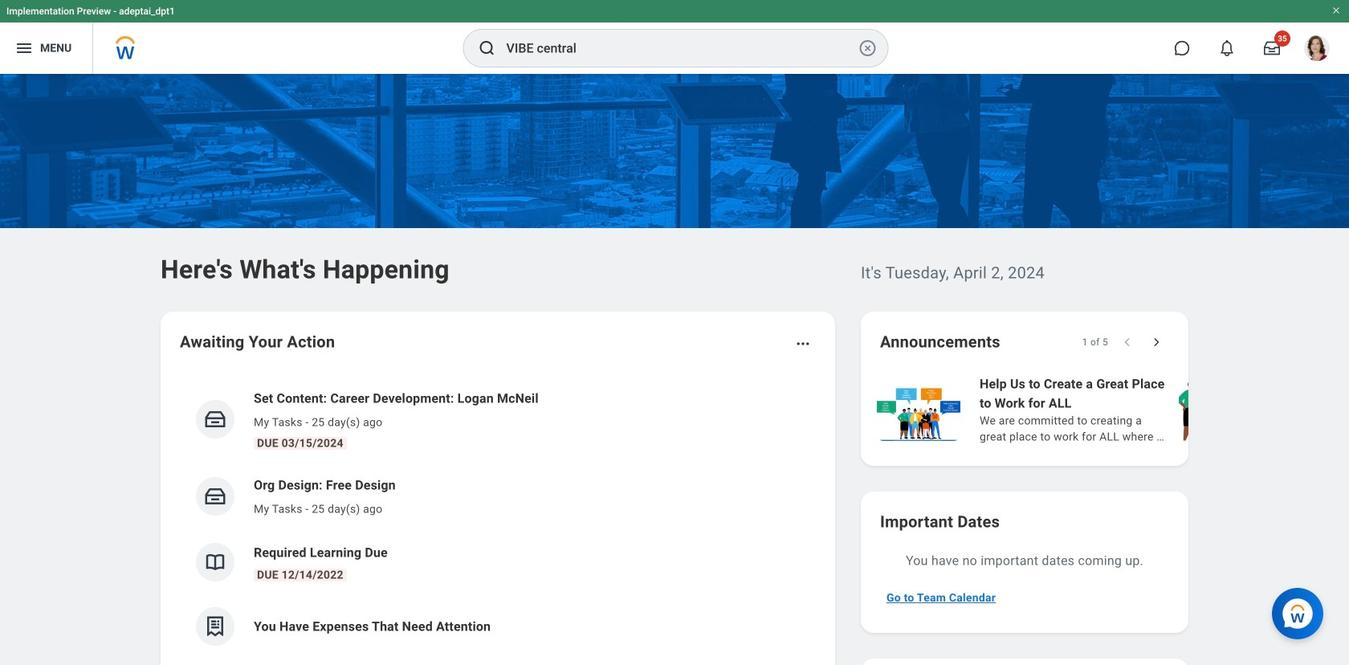 Task type: vqa. For each thing, say whether or not it's contained in the screenshot.
close environment banner IMAGE
yes



Task type: describe. For each thing, give the bounding box(es) containing it.
related actions image
[[795, 336, 811, 352]]

1 inbox image from the top
[[203, 407, 227, 431]]

profile logan mcneil image
[[1305, 35, 1330, 64]]

close environment banner image
[[1332, 6, 1342, 15]]

chevron right small image
[[1149, 334, 1165, 350]]

inbox large image
[[1265, 40, 1281, 56]]



Task type: locate. For each thing, give the bounding box(es) containing it.
notifications large image
[[1220, 40, 1236, 56]]

list
[[874, 373, 1350, 447], [180, 376, 816, 659]]

inbox image
[[203, 407, 227, 431], [203, 484, 227, 509]]

status
[[1083, 336, 1109, 349]]

Search Workday  search field
[[507, 31, 855, 66]]

banner
[[0, 0, 1350, 74]]

book open image
[[203, 550, 227, 574]]

1 horizontal spatial list
[[874, 373, 1350, 447]]

search image
[[478, 39, 497, 58]]

chevron left small image
[[1120, 334, 1136, 350]]

0 vertical spatial inbox image
[[203, 407, 227, 431]]

2 inbox image from the top
[[203, 484, 227, 509]]

dashboard expenses image
[[203, 615, 227, 639]]

main content
[[0, 74, 1350, 665]]

x circle image
[[858, 39, 878, 58]]

justify image
[[14, 39, 34, 58]]

0 horizontal spatial list
[[180, 376, 816, 659]]

1 vertical spatial inbox image
[[203, 484, 227, 509]]



